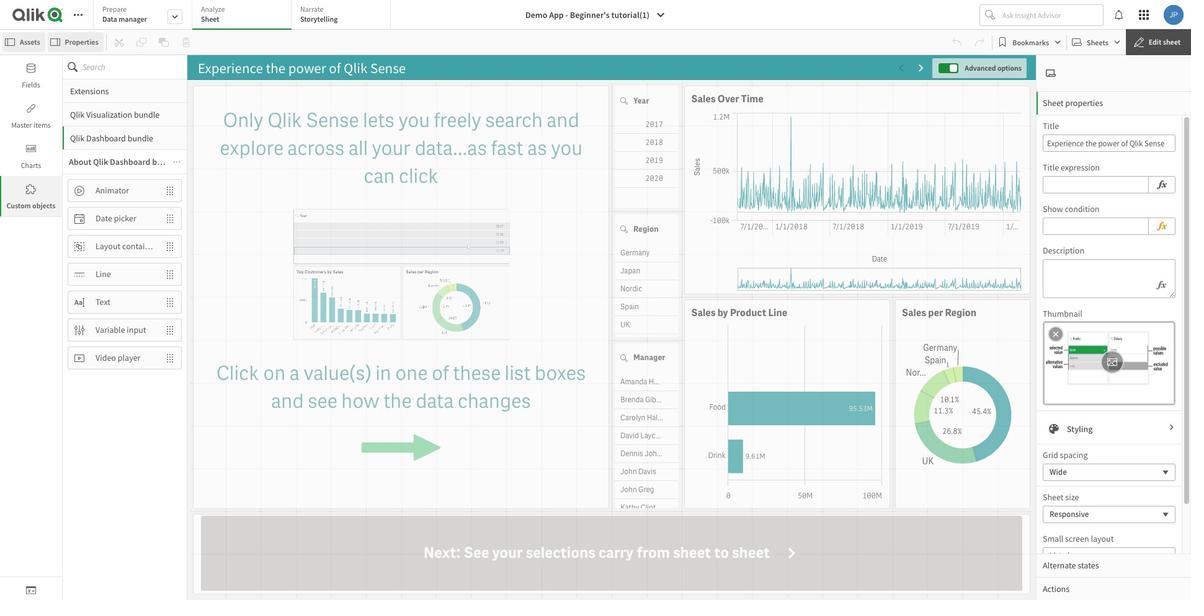 Task type: vqa. For each thing, say whether or not it's contained in the screenshot.
Share menu item at right top
no



Task type: describe. For each thing, give the bounding box(es) containing it.
a
[[290, 361, 300, 387]]

sense
[[306, 107, 359, 133]]

Search text field
[[83, 55, 187, 79]]

link image
[[26, 104, 36, 114]]

sales for sales by product line
[[691, 307, 716, 320]]

2019 optional. 3 of 5 row
[[615, 152, 679, 170]]

variable input
[[96, 325, 146, 336]]

japan optional. 2 of 7 row
[[615, 263, 679, 281]]

player
[[118, 353, 141, 364]]

change thumbnail image
[[1107, 355, 1118, 370]]

johnson
[[645, 449, 673, 459]]

open expression editor image for title expression
[[1157, 178, 1168, 192]]

laychak
[[641, 431, 667, 441]]

extensions
[[70, 85, 109, 97]]

next: see your selections carry from sheet to sheet application
[[193, 514, 1031, 595]]

brenda gibson optional. 2 of 19 row
[[615, 391, 679, 409]]

spain optional. 4 of 7 row
[[615, 299, 679, 317]]

dashboard inside qlik dashboard bundle 'tab'
[[86, 133, 126, 144]]

2 vertical spatial bundle
[[152, 156, 178, 168]]

move image for animator
[[159, 180, 181, 201]]

your inside only qlik sense lets you freely search and explore across all your data...as fast as you can click
[[372, 135, 411, 161]]

qlik right about
[[93, 156, 108, 168]]

your inside button
[[492, 544, 523, 564]]

1 horizontal spatial sheet
[[732, 544, 770, 564]]

nordic
[[621, 284, 643, 294]]

2019
[[646, 156, 663, 166]]

grid
[[1043, 450, 1059, 461]]

properties
[[1066, 97, 1103, 109]]

dennis johnson optional. 5 of 19 row
[[615, 445, 679, 463]]

alternate states
[[1043, 560, 1099, 572]]

demo
[[526, 9, 548, 20]]

small
[[1043, 534, 1064, 545]]

only
[[223, 107, 263, 133]]

can
[[364, 163, 395, 189]]

show
[[1043, 204, 1064, 215]]

2017 optional. 1 of 5 row
[[615, 116, 679, 134]]

on
[[263, 361, 286, 387]]

description
[[1043, 245, 1085, 256]]

text
[[96, 297, 111, 308]]

uk optional. 5 of 7 row
[[615, 317, 679, 335]]

japan
[[621, 266, 641, 276]]

germany optional. 1 of 7 row
[[615, 245, 679, 263]]

halmon
[[647, 413, 673, 423]]

changes
[[458, 389, 531, 415]]

2018 optional. 2 of 5 row
[[615, 134, 679, 152]]

boxes
[[535, 361, 586, 387]]

john greg optional. 7 of 19 row
[[615, 481, 679, 499]]

about
[[69, 156, 91, 168]]

date picker
[[96, 213, 136, 224]]

2017
[[646, 120, 663, 130]]

sheet properties
[[1043, 97, 1103, 109]]

title for title
[[1043, 120, 1060, 132]]

advanced options
[[965, 63, 1022, 72]]

actions
[[1043, 584, 1070, 595]]

value(s)
[[304, 361, 372, 387]]

line inside 'application'
[[769, 307, 788, 320]]

sales for sales over time
[[691, 92, 716, 106]]

john for john davis
[[621, 467, 637, 477]]

john greg
[[621, 485, 654, 495]]

fields button
[[0, 55, 62, 96]]

narrate storytelling
[[300, 4, 338, 24]]

title for title expression
[[1043, 162, 1060, 173]]

show condition
[[1043, 204, 1100, 215]]

dennis johnson
[[621, 449, 673, 459]]

sheets
[[1087, 38, 1109, 47]]

over
[[718, 92, 740, 106]]

puzzle image
[[26, 184, 36, 194]]

per
[[929, 307, 943, 320]]

qlik inside qlik dashboard bundle 'tab'
[[70, 133, 85, 144]]

manager
[[634, 353, 666, 363]]

the
[[384, 389, 412, 415]]

demo app - beginner's tutorial(1)
[[526, 9, 650, 20]]

sheet inside the analyze sheet
[[201, 14, 219, 24]]

master items
[[11, 120, 51, 130]]

move image for line
[[159, 264, 181, 285]]

from
[[637, 544, 670, 564]]

brenda gibson
[[621, 395, 669, 405]]

usa optional. 6 of 7 row
[[615, 335, 679, 353]]

clinton
[[641, 503, 664, 513]]

variable
[[96, 325, 125, 336]]

custom
[[6, 201, 31, 210]]

amanda
[[621, 377, 648, 387]]

edit sheet
[[1149, 37, 1181, 47]]

these
[[453, 361, 501, 387]]

amanda honda optional. 1 of 19 row
[[615, 373, 679, 391]]

sheets button
[[1070, 32, 1124, 52]]

next: see your selections carry from sheet to sheet
[[424, 544, 770, 564]]

1 vertical spatial you
[[551, 135, 583, 161]]

layout
[[1091, 534, 1114, 545]]

advanced
[[965, 63, 996, 72]]

analyze sheet
[[201, 4, 225, 24]]

davis
[[639, 467, 657, 477]]

edit
[[1149, 37, 1162, 47]]

qlik inside only qlik sense lets you freely search and explore across all your data...as fast as you can click
[[267, 107, 302, 133]]

input
[[127, 325, 146, 336]]

click
[[216, 361, 259, 387]]

beginner's
[[570, 9, 610, 20]]

palette image
[[1049, 425, 1059, 434]]

search
[[485, 107, 543, 133]]

sheet properties tab
[[1037, 91, 1192, 115]]

one
[[395, 361, 428, 387]]

honda
[[649, 377, 671, 387]]

date
[[96, 213, 112, 224]]

charts button
[[0, 136, 62, 176]]

container
[[122, 241, 157, 252]]

sheet for sheet properties
[[1043, 97, 1064, 109]]

reset thumbnail image
[[1051, 328, 1062, 341]]

size
[[1066, 492, 1080, 503]]

2020 optional. 4 of 5 row
[[615, 170, 679, 188]]

selections
[[526, 544, 596, 564]]

spain
[[621, 302, 639, 312]]

properties
[[65, 37, 98, 47]]

bundle for qlik dashboard bundle
[[128, 133, 153, 144]]

david
[[621, 431, 639, 441]]

qlik dashboard bundle tab
[[63, 126, 187, 150]]

usa image
[[615, 335, 664, 352]]

storytelling
[[300, 14, 338, 24]]



Task type: locate. For each thing, give the bounding box(es) containing it.
sheet image
[[1046, 68, 1056, 78]]

region inside application
[[945, 307, 977, 320]]

and inside click on a value(s) in one of these list boxes and see how the data changes
[[271, 389, 304, 415]]

database image
[[26, 63, 36, 73]]

to
[[714, 544, 729, 564]]

title down the sheet properties
[[1043, 120, 1060, 132]]

year
[[634, 95, 650, 106]]

of
[[432, 361, 449, 387]]

next: see your selections carry from sheet to sheet button
[[201, 516, 1023, 591]]

john davis optional. 6 of 19 row
[[615, 463, 679, 481]]

0 vertical spatial bundle
[[134, 109, 160, 120]]

david laychak optional. 4 of 19 row
[[615, 427, 679, 445]]

data...as
[[415, 135, 487, 161]]

bundle up qlik dashboard bundle 'tab'
[[134, 109, 160, 120]]

sheet inside 'tab'
[[1043, 97, 1064, 109]]

bookmarks button
[[996, 32, 1064, 52]]

0 vertical spatial open expression editor image
[[1157, 178, 1168, 192]]

sales inside 'application'
[[691, 307, 716, 320]]

alternate states tab
[[1037, 554, 1192, 578]]

your up can
[[372, 135, 411, 161]]

bundle down qlik dashboard bundle 'tab'
[[152, 156, 178, 168]]

manager
[[119, 14, 147, 24]]

move image
[[159, 236, 181, 257], [159, 264, 181, 285], [159, 348, 181, 369]]

sales for sales per region
[[902, 307, 927, 320]]

1 move image from the top
[[159, 236, 181, 257]]

sheet down sheet image
[[1043, 97, 1064, 109]]

sales per region
[[902, 307, 977, 320]]

0 vertical spatial your
[[372, 135, 411, 161]]

john for john greg
[[621, 485, 637, 495]]

amanda honda
[[621, 377, 671, 387]]

small screen layout
[[1043, 534, 1114, 545]]

kathy clinton optional. 8 of 19 row
[[615, 499, 679, 517]]

0 vertical spatial john
[[621, 467, 637, 477]]

options
[[998, 63, 1022, 72]]

application
[[0, 0, 1192, 601], [193, 86, 609, 509]]

and inside only qlik sense lets you freely search and explore across all your data...as fast as you can click
[[547, 107, 580, 133]]

qlik down extensions
[[70, 109, 85, 120]]

Ask Insight Advisor text field
[[1000, 5, 1103, 25]]

qlik up about
[[70, 133, 85, 144]]

all
[[349, 135, 368, 161]]

john inside "row"
[[621, 467, 637, 477]]

2 john from the top
[[621, 485, 637, 495]]

1 move image from the top
[[159, 180, 181, 201]]

prepare data manager
[[102, 4, 147, 24]]

video
[[96, 353, 116, 364]]

variables image
[[26, 586, 36, 596]]

sales inside application
[[691, 92, 716, 106]]

0 horizontal spatial sheet
[[673, 544, 711, 564]]

kathy
[[621, 503, 639, 513]]

next:
[[424, 544, 461, 564]]

sales by product line application
[[685, 300, 890, 509]]

dashboard down qlik dashboard bundle 'tab'
[[110, 156, 150, 168]]

bundle inside 'tab'
[[128, 133, 153, 144]]

2 move image from the top
[[159, 264, 181, 285]]

product
[[730, 307, 767, 320]]

sheet right "to"
[[732, 544, 770, 564]]

1 vertical spatial your
[[492, 544, 523, 564]]

john davis
[[621, 467, 657, 477]]

1 john from the top
[[621, 467, 637, 477]]

sales over time application
[[685, 86, 1031, 295]]

2 move image from the top
[[159, 208, 181, 229]]

title left expression
[[1043, 162, 1060, 173]]

1 open expression editor image from the top
[[1157, 178, 1168, 192]]

1 vertical spatial region
[[945, 307, 977, 320]]

object image
[[26, 144, 36, 154]]

0 vertical spatial title
[[1043, 120, 1060, 132]]

move image for date picker
[[159, 208, 181, 229]]

3 open expression editor image from the top
[[1157, 278, 1167, 293]]

0 horizontal spatial and
[[271, 389, 304, 415]]

tab list
[[93, 0, 395, 31], [63, 79, 187, 601]]

1 horizontal spatial region
[[945, 307, 977, 320]]

click
[[399, 163, 439, 189]]

layout
[[96, 241, 121, 252]]

0 vertical spatial dashboard
[[86, 133, 126, 144]]

sheet inside button
[[1164, 37, 1181, 47]]

line right product
[[769, 307, 788, 320]]

2 horizontal spatial sheet
[[1164, 37, 1181, 47]]

carry
[[599, 544, 634, 564]]

time
[[742, 92, 764, 106]]

sheet down analyze
[[201, 14, 219, 24]]

arrow right image
[[785, 546, 800, 562]]

region right per
[[945, 307, 977, 320]]

and up as
[[547, 107, 580, 133]]

0 horizontal spatial your
[[372, 135, 411, 161]]

1 vertical spatial and
[[271, 389, 304, 415]]

bundle up about qlik dashboard bundle
[[128, 133, 153, 144]]

alternate
[[1043, 560, 1077, 572]]

0 horizontal spatial line
[[96, 269, 111, 280]]

1 horizontal spatial you
[[551, 135, 583, 161]]

carolyn halmon
[[621, 413, 673, 423]]

qlik dashboard bundle
[[70, 133, 153, 144]]

properties button
[[48, 32, 103, 52]]

0 vertical spatial line
[[96, 269, 111, 280]]

data
[[416, 389, 454, 415]]

sales left per
[[902, 307, 927, 320]]

1 vertical spatial line
[[769, 307, 788, 320]]

1 vertical spatial move image
[[159, 264, 181, 285]]

nordic optional. 3 of 7 row
[[615, 281, 679, 299]]

your
[[372, 135, 411, 161], [492, 544, 523, 564]]

-
[[566, 9, 569, 20]]

dennis
[[621, 449, 643, 459]]

4 move image from the top
[[159, 320, 181, 341]]

germany
[[621, 248, 650, 258]]

master items button
[[0, 96, 62, 136]]

fields
[[22, 80, 40, 89]]

2 vertical spatial move image
[[159, 348, 181, 369]]

sales per region application
[[895, 300, 1031, 509]]

2018
[[646, 138, 663, 148]]

1 title from the top
[[1043, 120, 1060, 132]]

objects
[[32, 201, 56, 210]]

3 move image from the top
[[159, 348, 181, 369]]

styling
[[1067, 424, 1093, 435]]

spacing
[[1060, 450, 1088, 461]]

your right "see"
[[492, 544, 523, 564]]

states
[[1078, 560, 1099, 572]]

1 horizontal spatial your
[[492, 544, 523, 564]]

john left greg
[[621, 485, 637, 495]]

and down a
[[271, 389, 304, 415]]

1 vertical spatial john
[[621, 485, 637, 495]]

move image for text
[[159, 292, 181, 313]]

david laychak
[[621, 431, 667, 441]]

list
[[505, 361, 531, 387]]

2 vertical spatial sheet
[[1043, 492, 1064, 503]]

2020
[[646, 174, 663, 184]]

1 horizontal spatial and
[[547, 107, 580, 133]]

tab list containing extensions
[[63, 79, 187, 601]]

sheet
[[201, 14, 219, 24], [1043, 97, 1064, 109], [1043, 492, 1064, 503]]

picker
[[114, 213, 136, 224]]

sheet left "to"
[[673, 544, 711, 564]]

1 vertical spatial open expression editor image
[[1157, 219, 1168, 234]]

james peterson image
[[1164, 5, 1184, 25]]

0 vertical spatial you
[[399, 107, 430, 133]]

visualization
[[86, 109, 132, 120]]

dashboard down visualization
[[86, 133, 126, 144]]

custom objects
[[6, 201, 56, 210]]

None text field
[[1043, 135, 1176, 152], [1043, 176, 1149, 194], [1043, 218, 1149, 235], [1043, 135, 1176, 152], [1043, 176, 1149, 194], [1043, 218, 1149, 235]]

qlik visualization bundle
[[70, 109, 160, 120]]

you right the lets
[[399, 107, 430, 133]]

sales inside application
[[902, 307, 927, 320]]

3 move image from the top
[[159, 292, 181, 313]]

next sheet: product details image
[[917, 63, 927, 73]]

2 title from the top
[[1043, 162, 1060, 173]]

layout container
[[96, 241, 157, 252]]

assets
[[20, 37, 40, 47]]

you right as
[[551, 135, 583, 161]]

click on a value(s) in one of these list boxes and see how the data changes
[[216, 361, 586, 415]]

0 vertical spatial tab list
[[93, 0, 395, 31]]

1 vertical spatial bundle
[[128, 133, 153, 144]]

prepare
[[102, 4, 127, 14]]

qlik right only
[[267, 107, 302, 133]]

sheet for sheet size
[[1043, 492, 1064, 503]]

move image for variable input
[[159, 320, 181, 341]]

see
[[464, 544, 489, 564]]

freely
[[434, 107, 481, 133]]

move image for layout container
[[159, 236, 181, 257]]

bundle
[[134, 109, 160, 120], [128, 133, 153, 144], [152, 156, 178, 168]]

region up germany optional. 1 of 7 row
[[634, 224, 659, 235]]

next image
[[1169, 424, 1176, 435]]

john inside row
[[621, 485, 637, 495]]

gibson
[[645, 395, 669, 405]]

open expression editor image for show condition
[[1157, 219, 1168, 234]]

brenda
[[621, 395, 644, 405]]

sheet left size
[[1043, 492, 1064, 503]]

tutorial(1)
[[612, 9, 650, 20]]

1 vertical spatial dashboard
[[110, 156, 150, 168]]

carolyn halmon optional. 3 of 19 row
[[615, 409, 679, 427]]

master
[[11, 120, 32, 130]]

title
[[1043, 120, 1060, 132], [1043, 162, 1060, 173]]

1 vertical spatial sheet
[[1043, 97, 1064, 109]]

0 vertical spatial move image
[[159, 236, 181, 257]]

1 vertical spatial title
[[1043, 162, 1060, 173]]

about qlik dashboard bundle
[[69, 156, 178, 168]]

sales left over
[[691, 92, 716, 106]]

line up text
[[96, 269, 111, 280]]

1 vertical spatial tab list
[[63, 79, 187, 601]]

sales left by
[[691, 307, 716, 320]]

sheet right edit
[[1164, 37, 1181, 47]]

actions tab
[[1037, 578, 1192, 601]]

0 vertical spatial and
[[547, 107, 580, 133]]

narrate
[[300, 4, 324, 14]]

2 vertical spatial open expression editor image
[[1157, 278, 1167, 293]]

move image for video player
[[159, 348, 181, 369]]

custom objects button
[[0, 176, 62, 217]]

0 vertical spatial sheet
[[201, 14, 219, 24]]

items
[[34, 120, 51, 130]]

tab list containing prepare
[[93, 0, 395, 31]]

0 horizontal spatial you
[[399, 107, 430, 133]]

bundle for qlik visualization bundle
[[134, 109, 160, 120]]

john down dennis
[[621, 467, 637, 477]]

move image
[[159, 180, 181, 201], [159, 208, 181, 229], [159, 292, 181, 313], [159, 320, 181, 341]]

open expression editor image
[[1157, 178, 1168, 192], [1157, 219, 1168, 234], [1157, 278, 1167, 293]]

data
[[102, 14, 117, 24]]

2 open expression editor image from the top
[[1157, 219, 1168, 234]]

demo app - beginner's tutorial(1) button
[[518, 5, 673, 25]]

0 vertical spatial region
[[634, 224, 659, 235]]

title expression
[[1043, 162, 1100, 173]]

expression
[[1061, 162, 1100, 173]]

sales
[[691, 92, 716, 106], [691, 307, 716, 320], [902, 307, 927, 320]]

more information image
[[173, 150, 181, 174]]

0 horizontal spatial region
[[634, 224, 659, 235]]

bookmarks
[[1013, 38, 1050, 47]]

1 horizontal spatial line
[[769, 307, 788, 320]]

kathy clinton
[[621, 503, 664, 513]]

animator
[[96, 185, 129, 196]]

across
[[288, 135, 345, 161]]



